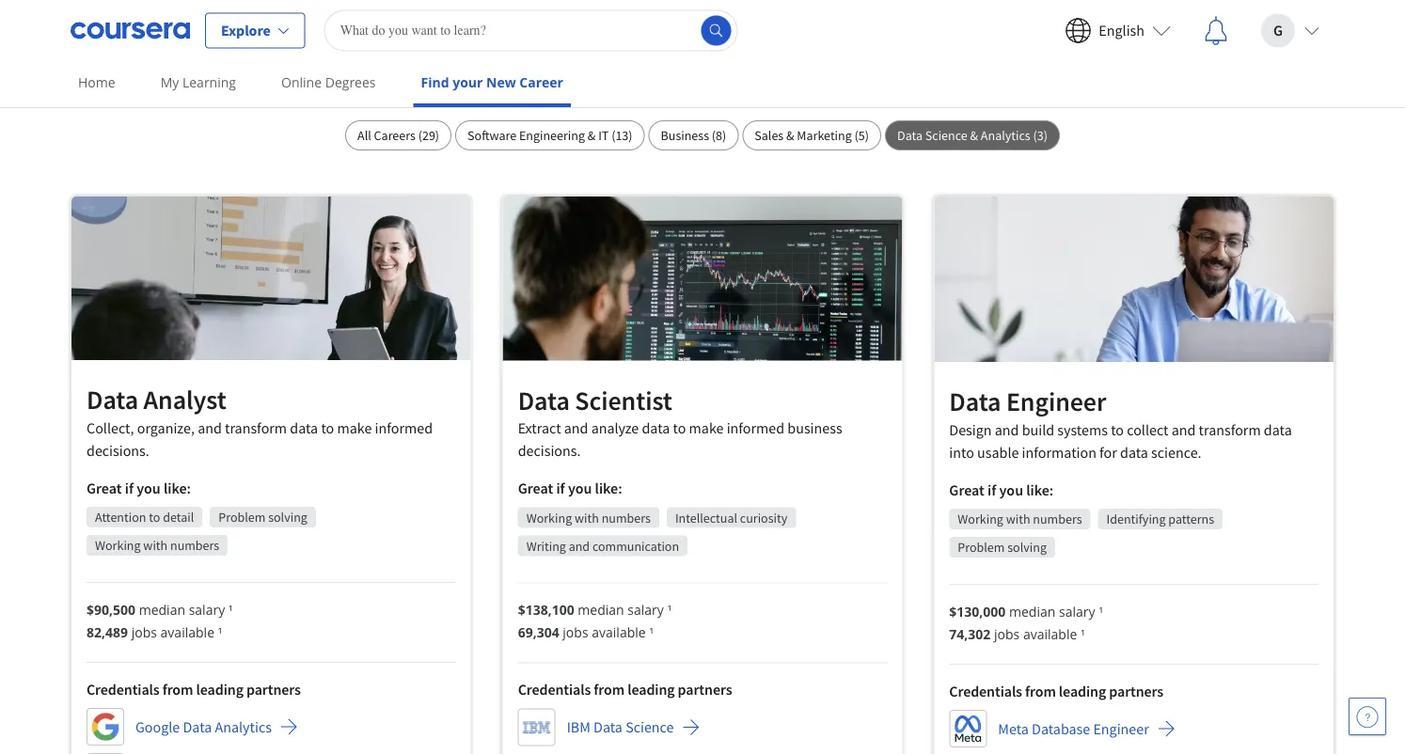 Task type: vqa. For each thing, say whether or not it's contained in the screenshot.
Beginner Level
no



Task type: describe. For each thing, give the bounding box(es) containing it.
great for data analyst
[[87, 479, 122, 498]]

from for engineer
[[1026, 682, 1056, 701]]

background
[[485, 43, 579, 66]]

0 horizontal spatial working with numbers
[[95, 537, 219, 554]]

data inside data scientist extract and analyze data to make informed business decisions.
[[642, 419, 670, 438]]

like: for analyst
[[164, 479, 191, 498]]

scientist
[[575, 384, 673, 417]]

covered.
[[970, 43, 1037, 66]]

google
[[135, 718, 180, 737]]

data for engineer
[[950, 385, 1002, 418]]

you right have
[[938, 43, 967, 66]]

data right ibm
[[594, 718, 623, 737]]

Sales & Marketing (5) button
[[743, 120, 882, 151]]

(3)
[[1034, 127, 1048, 144]]

career
[[520, 73, 564, 91]]

credentials for engineer
[[950, 682, 1023, 701]]

software
[[468, 127, 517, 144]]

usable
[[978, 443, 1019, 462]]

& for software engineering & it (13)
[[588, 127, 596, 144]]

69,304
[[518, 624, 560, 642]]

working with numbers for engineer
[[958, 511, 1083, 528]]

curiosity
[[740, 510, 788, 527]]

find
[[421, 73, 449, 91]]

systems
[[1058, 421, 1108, 440]]

and inside data scientist extract and analyze data to make informed business decisions.
[[564, 419, 588, 438]]

informed inside data scientist extract and analyze data to make informed business decisions.
[[727, 419, 785, 438]]

with for scientist
[[575, 510, 599, 527]]

find your new career
[[421, 73, 564, 91]]

patterns
[[1169, 511, 1215, 528]]

$90,500
[[87, 601, 136, 619]]

(5)
[[855, 127, 869, 144]]

working for engineer
[[958, 511, 1004, 528]]

extract
[[518, 419, 561, 438]]

from for analyst
[[162, 680, 193, 699]]

0 vertical spatial problem
[[219, 509, 266, 526]]

google data analytics
[[135, 718, 272, 737]]

you for data scientist
[[568, 479, 592, 498]]

intellectual curiosity
[[675, 510, 788, 527]]

whatever your background or interests are, professional certificates have you covered.
[[369, 43, 1037, 66]]

your for whatever
[[446, 43, 482, 66]]

business
[[661, 127, 709, 144]]

to inside data engineer design and build systems to collect and transform data into usable information for data science.
[[1111, 421, 1124, 440]]

marketing
[[797, 127, 852, 144]]

$138,100
[[518, 601, 575, 619]]

data engineer design and build systems to collect and transform data into usable information for data science.
[[950, 385, 1293, 462]]

attention
[[95, 509, 146, 526]]

informed inside the data analyst collect, organize, and transform data to make informed decisions.
[[375, 419, 433, 438]]

english button
[[1050, 0, 1187, 61]]

meta database engineer link
[[950, 711, 1176, 748]]

option group containing all careers (29)
[[345, 120, 1060, 151]]

attention to detail
[[95, 509, 194, 526]]

google data analytics link
[[87, 709, 298, 746]]

ibm data science
[[567, 718, 674, 737]]

credentials for scientist
[[518, 681, 591, 700]]

What do you want to learn? text field
[[324, 10, 738, 51]]

data for science
[[898, 127, 923, 144]]

from for scientist
[[594, 681, 625, 700]]

data inside the data analyst collect, organize, and transform data to make informed decisions.
[[290, 419, 318, 438]]

median for scientist
[[578, 601, 624, 619]]

certificates
[[806, 43, 893, 66]]

data engineer role image
[[935, 197, 1334, 362]]

2 & from the left
[[787, 127, 795, 144]]

g
[[1274, 21, 1283, 40]]

if for engineer
[[988, 481, 997, 500]]

online
[[281, 73, 322, 91]]

english
[[1099, 21, 1145, 40]]

if for analyst
[[125, 479, 134, 498]]

online degrees link
[[274, 61, 383, 104]]

g button
[[1247, 0, 1335, 61]]

data science & analytics (3)
[[898, 127, 1048, 144]]

1 vertical spatial analytics
[[215, 718, 272, 737]]

and inside the data analyst collect, organize, and transform data to make informed decisions.
[[198, 419, 222, 438]]

all careers (29)
[[358, 127, 440, 144]]

great for data scientist
[[518, 479, 553, 498]]

careers
[[374, 127, 416, 144]]

meta database engineer
[[999, 720, 1150, 739]]

writing and communication
[[527, 538, 679, 555]]

0 horizontal spatial solving
[[268, 509, 308, 526]]

organize,
[[137, 419, 195, 438]]

salary for data engineer
[[1059, 603, 1096, 621]]

explore
[[221, 21, 271, 40]]

coursera image
[[71, 16, 190, 46]]

job
[[691, 88, 711, 107]]

0 horizontal spatial numbers
[[170, 537, 219, 554]]

(13)
[[612, 127, 633, 144]]

partners for engineer
[[1110, 682, 1164, 701]]

science.
[[1152, 443, 1202, 462]]

degrees
[[325, 73, 376, 91]]

credentials for analyst
[[87, 680, 160, 699]]

data scientist image
[[503, 197, 903, 361]]

software engineering & it (13)
[[468, 127, 633, 144]]

analytics inside button
[[981, 127, 1031, 144]]

like: for engineer
[[1027, 481, 1054, 500]]

$130,000
[[950, 603, 1006, 621]]

you for data engineer
[[1000, 481, 1024, 500]]

leading for engineer
[[1059, 682, 1107, 701]]

to inside data scientist extract and analyze data to make informed business decisions.
[[673, 419, 686, 438]]

data scientist extract and analyze data to make informed business decisions.
[[518, 384, 843, 461]]

intellectual
[[675, 510, 738, 527]]

whatever
[[369, 43, 443, 66]]

data analyst collect, organize, and transform data to make informed decisions.
[[87, 383, 433, 460]]

ibm data science link
[[518, 709, 701, 747]]

home
[[78, 73, 115, 91]]

filter
[[636, 88, 670, 107]]

collect
[[1127, 421, 1169, 440]]

detail
[[163, 509, 194, 526]]

$138,100 median salary ¹ 69,304 jobs available ¹
[[518, 601, 672, 642]]

transform inside data engineer design and build systems to collect and transform data into usable information for data science.
[[1199, 421, 1261, 440]]

median for analyst
[[139, 601, 185, 619]]

if for scientist
[[556, 479, 565, 498]]

into
[[950, 443, 975, 462]]

analyze
[[591, 419, 639, 438]]

online degrees
[[281, 73, 376, 91]]

home link
[[71, 61, 123, 104]]

Software Engineering & IT (13) button
[[456, 120, 645, 151]]

my
[[161, 73, 179, 91]]

(29)
[[418, 127, 440, 144]]

learning
[[183, 73, 236, 91]]

your for find
[[453, 73, 483, 91]]

(8)
[[712, 127, 727, 144]]

it
[[599, 127, 609, 144]]

$130,000 median salary ¹ 74,302 jobs available ¹
[[950, 603, 1104, 643]]

design
[[950, 421, 992, 440]]

salary for data analyst
[[189, 601, 225, 619]]

and up science.
[[1172, 421, 1196, 440]]

median for engineer
[[1010, 603, 1056, 621]]



Task type: locate. For each thing, give the bounding box(es) containing it.
2 horizontal spatial with
[[1006, 511, 1031, 528]]

salary inside $138,100 median salary ¹ 69,304 jobs available ¹
[[628, 601, 664, 619]]

82,489
[[87, 623, 128, 641]]

available right 69,304
[[592, 624, 646, 642]]

problem solving right the 'detail'
[[219, 509, 308, 526]]

1 horizontal spatial solving
[[1008, 539, 1047, 556]]

data up extract
[[518, 384, 570, 417]]

interests
[[602, 43, 669, 66]]

communication
[[593, 538, 679, 555]]

available inside $90,500 median salary ¹ 82,489 jobs available ¹
[[160, 623, 215, 641]]

data up design
[[950, 385, 1002, 418]]

my learning link
[[153, 61, 244, 104]]

jobs right 69,304
[[563, 624, 589, 642]]

decisions. down extract
[[518, 442, 581, 461]]

1 horizontal spatial make
[[689, 419, 724, 438]]

0 horizontal spatial decisions.
[[87, 441, 149, 460]]

if down usable
[[988, 481, 997, 500]]

jobs for engineer
[[995, 625, 1020, 643]]

great for data engineer
[[950, 481, 985, 500]]

1 vertical spatial solving
[[1008, 539, 1047, 556]]

numbers down the 'detail'
[[170, 537, 219, 554]]

science inside button
[[926, 127, 968, 144]]

numbers
[[602, 510, 651, 527], [1033, 511, 1083, 528], [170, 537, 219, 554]]

new
[[486, 73, 516, 91]]

1 horizontal spatial credentials from leading partners
[[518, 681, 732, 700]]

0 horizontal spatial with
[[143, 537, 168, 554]]

numbers up communication
[[602, 510, 651, 527]]

1 horizontal spatial available
[[592, 624, 646, 642]]

my learning
[[161, 73, 236, 91]]

1 horizontal spatial partners
[[678, 681, 732, 700]]

your right the find
[[453, 73, 483, 91]]

problem solving
[[219, 509, 308, 526], [958, 539, 1047, 556]]

business (8)
[[661, 127, 727, 144]]

great up writing at the bottom of the page
[[518, 479, 553, 498]]

build
[[1022, 421, 1055, 440]]

0 vertical spatial analytics
[[981, 127, 1031, 144]]

your
[[446, 43, 482, 66], [453, 73, 483, 91]]

1 vertical spatial your
[[453, 73, 483, 91]]

1 horizontal spatial numbers
[[602, 510, 651, 527]]

jobs inside $130,000 median salary ¹ 74,302 jobs available ¹
[[995, 625, 1020, 643]]

74,302
[[950, 625, 991, 643]]

1 horizontal spatial from
[[594, 681, 625, 700]]

working up writing at the bottom of the page
[[527, 510, 572, 527]]

partners for analyst
[[246, 680, 301, 699]]

jobs inside $90,500 median salary ¹ 82,489 jobs available ¹
[[131, 623, 157, 641]]

transform inside the data analyst collect, organize, and transform data to make informed decisions.
[[225, 419, 287, 438]]

0 vertical spatial problem solving
[[219, 509, 308, 526]]

0 horizontal spatial problem
[[219, 509, 266, 526]]

with
[[575, 510, 599, 527], [1006, 511, 1031, 528], [143, 537, 168, 554]]

leading up meta database engineer
[[1059, 682, 1107, 701]]

1 horizontal spatial with
[[575, 510, 599, 527]]

problem solving up $130,000
[[958, 539, 1047, 556]]

Data Science & Analytics (3) button
[[885, 120, 1060, 151]]

3 & from the left
[[971, 127, 979, 144]]

working for scientist
[[527, 510, 572, 527]]

salary for data scientist
[[628, 601, 664, 619]]

1 horizontal spatial working
[[527, 510, 572, 527]]

0 horizontal spatial median
[[139, 601, 185, 619]]

data for analyst
[[87, 383, 138, 416]]

available for engineer
[[1024, 625, 1078, 643]]

2 horizontal spatial leading
[[1059, 682, 1107, 701]]

ibm
[[567, 718, 591, 737]]

credentials from leading partners
[[87, 680, 301, 699], [518, 681, 732, 700], [950, 682, 1164, 701]]

2 horizontal spatial working
[[958, 511, 1004, 528]]

to inside the data analyst collect, organize, and transform data to make informed decisions.
[[321, 419, 334, 438]]

or
[[582, 43, 599, 66]]

0 horizontal spatial partners
[[246, 680, 301, 699]]

science right ibm
[[626, 718, 674, 737]]

credentials from leading partners for engineer
[[950, 682, 1164, 701]]

and down analyst
[[198, 419, 222, 438]]

category
[[714, 88, 770, 107]]

0 horizontal spatial salary
[[189, 601, 225, 619]]

2 informed from the left
[[727, 419, 785, 438]]

leading up ibm data science at the left bottom
[[628, 681, 675, 700]]

2 horizontal spatial salary
[[1059, 603, 1096, 621]]

1 horizontal spatial salary
[[628, 601, 664, 619]]

analytics right google
[[215, 718, 272, 737]]

from up ibm data science link on the left bottom of the page
[[594, 681, 625, 700]]

salary inside $130,000 median salary ¹ 74,302 jobs available ¹
[[1059, 603, 1096, 621]]

data inside data scientist extract and analyze data to make informed business decisions.
[[518, 384, 570, 417]]

if up writing at the bottom of the page
[[556, 479, 565, 498]]

numbers for scientist
[[602, 510, 651, 527]]

leading
[[196, 680, 244, 699], [628, 681, 675, 700], [1059, 682, 1107, 701]]

$90,500 median salary ¹ 82,489 jobs available ¹
[[87, 601, 233, 641]]

and right writing at the bottom of the page
[[569, 538, 590, 555]]

credentials up meta
[[950, 682, 1023, 701]]

you up the writing and communication
[[568, 479, 592, 498]]

with for engineer
[[1006, 511, 1031, 528]]

decisions. for analyst
[[87, 441, 149, 460]]

writing
[[527, 538, 566, 555]]

data for scientist
[[518, 384, 570, 417]]

salary
[[189, 601, 225, 619], [628, 601, 664, 619], [1059, 603, 1096, 621]]

great if you like: for scientist
[[518, 479, 623, 498]]

make
[[337, 419, 372, 438], [689, 419, 724, 438]]

from
[[162, 680, 193, 699], [594, 681, 625, 700], [1026, 682, 1056, 701]]

1 horizontal spatial decisions.
[[518, 442, 581, 461]]

0 vertical spatial your
[[446, 43, 482, 66]]

2 horizontal spatial great
[[950, 481, 985, 500]]

2 decisions. from the left
[[518, 442, 581, 461]]

jobs for scientist
[[563, 624, 589, 642]]

0 horizontal spatial &
[[588, 127, 596, 144]]

0 horizontal spatial transform
[[225, 419, 287, 438]]

working with numbers for scientist
[[527, 510, 651, 527]]

leading up google data analytics
[[196, 680, 244, 699]]

you
[[938, 43, 967, 66], [137, 479, 161, 498], [568, 479, 592, 498], [1000, 481, 1024, 500]]

sales
[[755, 127, 784, 144]]

working with numbers up the writing and communication
[[527, 510, 651, 527]]

you up attention to detail
[[137, 479, 161, 498]]

filter by job category
[[636, 88, 770, 107]]

0 horizontal spatial informed
[[375, 419, 433, 438]]

if
[[125, 479, 134, 498], [556, 479, 565, 498], [988, 481, 997, 500]]

2 horizontal spatial from
[[1026, 682, 1056, 701]]

numbers down "information"
[[1033, 511, 1083, 528]]

you down usable
[[1000, 481, 1024, 500]]

0 horizontal spatial credentials from leading partners
[[87, 680, 301, 699]]

1 horizontal spatial credentials
[[518, 681, 591, 700]]

your inside the find your new career link
[[453, 73, 483, 91]]

2 horizontal spatial numbers
[[1033, 511, 1083, 528]]

leading for analyst
[[196, 680, 244, 699]]

2 horizontal spatial jobs
[[995, 625, 1020, 643]]

decisions. inside data scientist extract and analyze data to make informed business decisions.
[[518, 442, 581, 461]]

solving
[[268, 509, 308, 526], [1008, 539, 1047, 556]]

1 horizontal spatial analytics
[[981, 127, 1031, 144]]

great if you like: up writing at the bottom of the page
[[518, 479, 623, 498]]

science right "(5)"
[[926, 127, 968, 144]]

transform up science.
[[1199, 421, 1261, 440]]

0 horizontal spatial available
[[160, 623, 215, 641]]

2 horizontal spatial like:
[[1027, 481, 1054, 500]]

1 vertical spatial engineer
[[1094, 720, 1150, 739]]

working with numbers down usable
[[958, 511, 1083, 528]]

great down "into"
[[950, 481, 985, 500]]

1 vertical spatial science
[[626, 718, 674, 737]]

analyst
[[144, 383, 226, 416]]

decisions. down collect,
[[87, 441, 149, 460]]

2 horizontal spatial great if you like:
[[950, 481, 1054, 500]]

engineer up build
[[1007, 385, 1107, 418]]

0 horizontal spatial leading
[[196, 680, 244, 699]]

are,
[[673, 43, 702, 66]]

great if you like: for engineer
[[950, 481, 1054, 500]]

problem up $130,000
[[958, 539, 1005, 556]]

like: down "information"
[[1027, 481, 1054, 500]]

available inside $130,000 median salary ¹ 74,302 jobs available ¹
[[1024, 625, 1078, 643]]

credentials from leading partners up "google data analytics" link
[[87, 680, 301, 699]]

0 horizontal spatial if
[[125, 479, 134, 498]]

& left (3)
[[971, 127, 979, 144]]

available right 74,302
[[1024, 625, 1078, 643]]

jobs right 74,302
[[995, 625, 1020, 643]]

with down attention to detail
[[143, 537, 168, 554]]

credentials up google
[[87, 680, 160, 699]]

identifying patterns
[[1107, 511, 1215, 528]]

option group
[[345, 120, 1060, 151]]

credentials from leading partners up ibm data science at the left bottom
[[518, 681, 732, 700]]

data
[[290, 419, 318, 438], [642, 419, 670, 438], [1264, 421, 1293, 440], [1121, 443, 1149, 462]]

median right $130,000
[[1010, 603, 1056, 621]]

1 informed from the left
[[375, 419, 433, 438]]

median inside $90,500 median salary ¹ 82,489 jobs available ¹
[[139, 601, 185, 619]]

2 horizontal spatial credentials
[[950, 682, 1023, 701]]

1 horizontal spatial like:
[[595, 479, 623, 498]]

jobs inside $138,100 median salary ¹ 69,304 jobs available ¹
[[563, 624, 589, 642]]

jobs right 82,489
[[131, 623, 157, 641]]

with up the writing and communication
[[575, 510, 599, 527]]

1 vertical spatial problem
[[958, 539, 1005, 556]]

0 horizontal spatial analytics
[[215, 718, 272, 737]]

working down usable
[[958, 511, 1004, 528]]

for
[[1100, 443, 1118, 462]]

partners
[[246, 680, 301, 699], [678, 681, 732, 700], [1110, 682, 1164, 701]]

2 horizontal spatial median
[[1010, 603, 1056, 621]]

Business (8) button
[[649, 120, 739, 151]]

transform
[[225, 419, 287, 438], [1199, 421, 1261, 440]]

from up "google data analytics" link
[[162, 680, 193, 699]]

like: up the 'detail'
[[164, 479, 191, 498]]

salary inside $90,500 median salary ¹ 82,489 jobs available ¹
[[189, 601, 225, 619]]

leading for scientist
[[628, 681, 675, 700]]

great up "attention"
[[87, 479, 122, 498]]

working with numbers
[[527, 510, 651, 527], [958, 511, 1083, 528], [95, 537, 219, 554]]

great if you like: down usable
[[950, 481, 1054, 500]]

make inside data scientist extract and analyze data to make informed business decisions.
[[689, 419, 724, 438]]

1 horizontal spatial jobs
[[563, 624, 589, 642]]

working with numbers down attention to detail
[[95, 537, 219, 554]]

explore button
[[205, 13, 306, 48]]

transform down analyst
[[225, 419, 287, 438]]

jobs for analyst
[[131, 623, 157, 641]]

median inside $130,000 median salary ¹ 74,302 jobs available ¹
[[1010, 603, 1056, 621]]

analytics left (3)
[[981, 127, 1031, 144]]

1 decisions. from the left
[[87, 441, 149, 460]]

data inside the data analyst collect, organize, and transform data to make informed decisions.
[[87, 383, 138, 416]]

median inside $138,100 median salary ¹ 69,304 jobs available ¹
[[578, 601, 624, 619]]

0 vertical spatial engineer
[[1007, 385, 1107, 418]]

you for data analyst
[[137, 479, 161, 498]]

& right sales
[[787, 127, 795, 144]]

0 horizontal spatial from
[[162, 680, 193, 699]]

credentials from leading partners for analyst
[[87, 680, 301, 699]]

science
[[926, 127, 968, 144], [626, 718, 674, 737]]

by
[[672, 88, 688, 107]]

business
[[788, 419, 843, 438]]

if up "attention"
[[125, 479, 134, 498]]

2 horizontal spatial credentials from leading partners
[[950, 682, 1164, 701]]

decisions. inside the data analyst collect, organize, and transform data to make informed decisions.
[[87, 441, 149, 460]]

0 horizontal spatial make
[[337, 419, 372, 438]]

collect,
[[87, 419, 134, 438]]

1 horizontal spatial if
[[556, 479, 565, 498]]

data right google
[[183, 718, 212, 737]]

&
[[588, 127, 596, 144], [787, 127, 795, 144], [971, 127, 979, 144]]

and up usable
[[995, 421, 1019, 440]]

and right extract
[[564, 419, 588, 438]]

2 make from the left
[[689, 419, 724, 438]]

1 horizontal spatial science
[[926, 127, 968, 144]]

available for scientist
[[592, 624, 646, 642]]

available inside $138,100 median salary ¹ 69,304 jobs available ¹
[[592, 624, 646, 642]]

¹
[[229, 601, 233, 619], [668, 601, 672, 619], [1099, 603, 1104, 621], [218, 623, 223, 641], [650, 624, 654, 642], [1081, 625, 1086, 643]]

0 horizontal spatial great if you like:
[[87, 479, 191, 498]]

0 vertical spatial science
[[926, 127, 968, 144]]

to
[[321, 419, 334, 438], [673, 419, 686, 438], [1111, 421, 1124, 440], [149, 509, 160, 526]]

great if you like:
[[87, 479, 191, 498], [518, 479, 623, 498], [950, 481, 1054, 500]]

1 horizontal spatial working with numbers
[[527, 510, 651, 527]]

decisions.
[[87, 441, 149, 460], [518, 442, 581, 461]]

professional
[[706, 43, 802, 66]]

your up find your new career
[[446, 43, 482, 66]]

2 horizontal spatial partners
[[1110, 682, 1164, 701]]

like: for scientist
[[595, 479, 623, 498]]

data inside button
[[898, 127, 923, 144]]

2 horizontal spatial if
[[988, 481, 997, 500]]

1 make from the left
[[337, 419, 372, 438]]

median right $90,500
[[139, 601, 185, 619]]

None search field
[[324, 10, 738, 51]]

0 vertical spatial solving
[[268, 509, 308, 526]]

help center image
[[1357, 706, 1379, 728]]

1 horizontal spatial leading
[[628, 681, 675, 700]]

from up database
[[1026, 682, 1056, 701]]

great if you like: for analyst
[[87, 479, 191, 498]]

1 & from the left
[[588, 127, 596, 144]]

& for data science & analytics (3)
[[971, 127, 979, 144]]

credentials up ibm
[[518, 681, 591, 700]]

1 horizontal spatial informed
[[727, 419, 785, 438]]

all
[[358, 127, 371, 144]]

great if you like: up attention to detail
[[87, 479, 191, 498]]

data right "(5)"
[[898, 127, 923, 144]]

0 horizontal spatial credentials
[[87, 680, 160, 699]]

2 horizontal spatial working with numbers
[[958, 511, 1083, 528]]

credentials from leading partners for scientist
[[518, 681, 732, 700]]

0 horizontal spatial working
[[95, 537, 141, 554]]

meta
[[999, 720, 1029, 739]]

numbers for engineer
[[1033, 511, 1083, 528]]

sales & marketing (5)
[[755, 127, 869, 144]]

& left the it
[[588, 127, 596, 144]]

1 vertical spatial problem solving
[[958, 539, 1047, 556]]

like:
[[164, 479, 191, 498], [595, 479, 623, 498], [1027, 481, 1054, 500]]

2 horizontal spatial available
[[1024, 625, 1078, 643]]

like: up the writing and communication
[[595, 479, 623, 498]]

available for analyst
[[160, 623, 215, 641]]

1 horizontal spatial median
[[578, 601, 624, 619]]

1 horizontal spatial problem
[[958, 539, 1005, 556]]

credentials from leading partners up database
[[950, 682, 1164, 701]]

available right 82,489
[[160, 623, 215, 641]]

engineer right database
[[1094, 720, 1150, 739]]

1 horizontal spatial great if you like:
[[518, 479, 623, 498]]

decisions. for scientist
[[518, 442, 581, 461]]

and
[[198, 419, 222, 438], [564, 419, 588, 438], [995, 421, 1019, 440], [1172, 421, 1196, 440], [569, 538, 590, 555]]

engineering
[[519, 127, 585, 144]]

2 horizontal spatial &
[[971, 127, 979, 144]]

median right $138,100
[[578, 601, 624, 619]]

engineer inside data engineer design and build systems to collect and transform data into usable information for data science.
[[1007, 385, 1107, 418]]

1 horizontal spatial great
[[518, 479, 553, 498]]

data inside data engineer design and build systems to collect and transform data into usable information for data science.
[[950, 385, 1002, 418]]

0 horizontal spatial jobs
[[131, 623, 157, 641]]

0 horizontal spatial problem solving
[[219, 509, 308, 526]]

1 horizontal spatial &
[[787, 127, 795, 144]]

database
[[1032, 720, 1091, 739]]

data up collect,
[[87, 383, 138, 416]]

1 horizontal spatial problem solving
[[958, 539, 1047, 556]]

identifying
[[1107, 511, 1166, 528]]

with down usable
[[1006, 511, 1031, 528]]

find your new career link
[[414, 61, 571, 107]]

engineer
[[1007, 385, 1107, 418], [1094, 720, 1150, 739]]

median
[[139, 601, 185, 619], [578, 601, 624, 619], [1010, 603, 1056, 621]]

data
[[898, 127, 923, 144], [87, 383, 138, 416], [518, 384, 570, 417], [950, 385, 1002, 418], [183, 718, 212, 737], [594, 718, 623, 737]]

All Careers (29) button
[[345, 120, 452, 151]]

data analyst image
[[72, 197, 471, 360]]

0 horizontal spatial like:
[[164, 479, 191, 498]]

0 horizontal spatial great
[[87, 479, 122, 498]]

information
[[1022, 443, 1097, 462]]

0 horizontal spatial science
[[626, 718, 674, 737]]

make inside the data analyst collect, organize, and transform data to make informed decisions.
[[337, 419, 372, 438]]

problem right the 'detail'
[[219, 509, 266, 526]]

partners for scientist
[[678, 681, 732, 700]]

1 horizontal spatial transform
[[1199, 421, 1261, 440]]

problem
[[219, 509, 266, 526], [958, 539, 1005, 556]]

jobs
[[131, 623, 157, 641], [563, 624, 589, 642], [995, 625, 1020, 643]]

working down "attention"
[[95, 537, 141, 554]]



